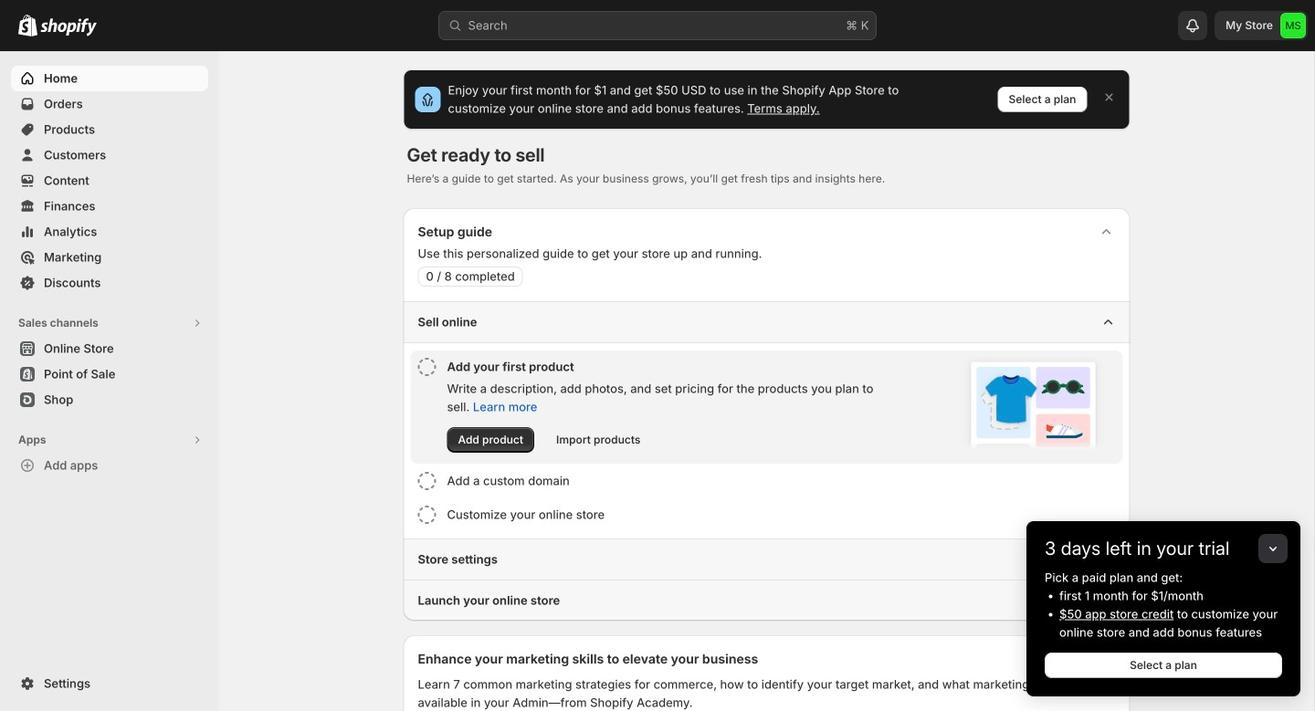 Task type: locate. For each thing, give the bounding box(es) containing it.
shopify image
[[18, 14, 37, 36], [40, 18, 97, 36]]

my store image
[[1281, 13, 1306, 38]]

mark add your first product as done image
[[418, 358, 436, 376]]

mark customize your online store as done image
[[418, 506, 436, 524]]

mark add a custom domain as done image
[[418, 472, 436, 491]]



Task type: vqa. For each thing, say whether or not it's contained in the screenshot.
My Store image
yes



Task type: describe. For each thing, give the bounding box(es) containing it.
add a custom domain group
[[411, 465, 1123, 498]]

0 horizontal spatial shopify image
[[18, 14, 37, 36]]

sell online group
[[403, 301, 1131, 539]]

setup guide region
[[403, 208, 1131, 621]]

customize your online store group
[[411, 499, 1123, 532]]

1 horizontal spatial shopify image
[[40, 18, 97, 36]]

add your first product group
[[411, 351, 1123, 464]]

guide categories group
[[403, 301, 1131, 621]]



